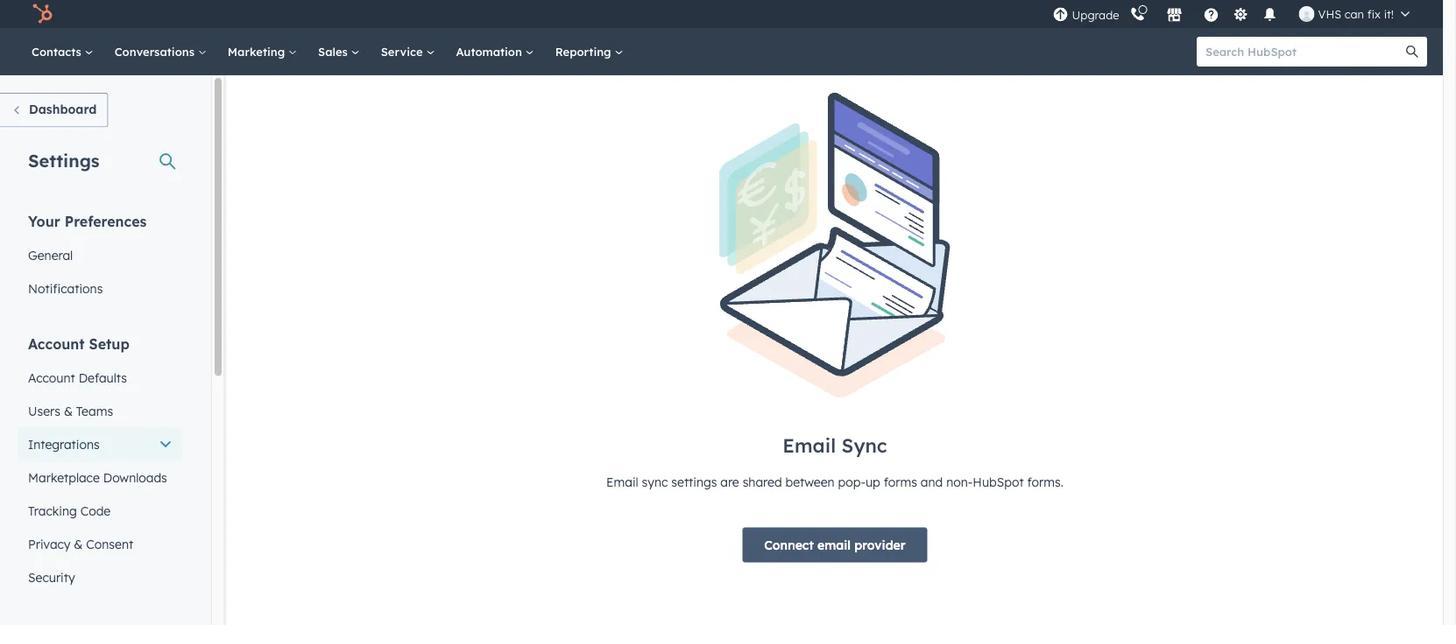 Task type: vqa. For each thing, say whether or not it's contained in the screenshot.
help 'icon'
yes



Task type: describe. For each thing, give the bounding box(es) containing it.
general link
[[18, 239, 183, 272]]

notifications
[[28, 281, 103, 296]]

email for email sync
[[783, 434, 836, 458]]

sync
[[842, 434, 887, 458]]

help image
[[1204, 8, 1219, 24]]

marketplace
[[28, 470, 100, 485]]

reporting
[[555, 44, 615, 59]]

tracking code link
[[18, 495, 183, 528]]

vhs
[[1319, 7, 1342, 21]]

settings link
[[1230, 5, 1252, 23]]

code
[[80, 503, 111, 519]]

account setup
[[28, 335, 130, 353]]

general
[[28, 248, 73, 263]]

pop-
[[838, 475, 866, 490]]

calling icon image
[[1130, 7, 1146, 23]]

teams
[[76, 404, 113, 419]]

tracking code
[[28, 503, 111, 519]]

fix
[[1368, 7, 1381, 21]]

upgrade image
[[1053, 7, 1069, 23]]

marketing
[[228, 44, 288, 59]]

email for email sync settings are shared between pop-up forms and non-hubspot forms.
[[606, 475, 639, 490]]

between
[[786, 475, 835, 490]]

eloise francis image
[[1299, 6, 1315, 22]]

are
[[721, 475, 739, 490]]

reporting link
[[545, 28, 634, 75]]

integrations button
[[18, 428, 183, 461]]

forms.
[[1028, 475, 1064, 490]]

search button
[[1398, 37, 1428, 67]]

tracking
[[28, 503, 77, 519]]

privacy & consent link
[[18, 528, 183, 561]]

your preferences element
[[18, 212, 183, 305]]

conversations link
[[104, 28, 217, 75]]

service link
[[370, 28, 446, 75]]

marketplace downloads link
[[18, 461, 183, 495]]

account defaults link
[[18, 361, 183, 395]]

sync
[[642, 475, 668, 490]]

connect
[[764, 538, 814, 553]]

automation link
[[446, 28, 545, 75]]

calling icon button
[[1123, 2, 1153, 26]]

menu containing vhs can fix it!
[[1051, 0, 1422, 28]]

sales
[[318, 44, 351, 59]]

dashboard link
[[0, 93, 108, 128]]

your
[[28, 213, 60, 230]]

vhs can fix it! button
[[1289, 0, 1421, 28]]

users & teams link
[[18, 395, 183, 428]]

dashboard
[[29, 102, 97, 117]]

settings
[[672, 475, 717, 490]]

account for account defaults
[[28, 370, 75, 386]]

and
[[921, 475, 943, 490]]

notifications image
[[1262, 8, 1278, 24]]

hubspot image
[[32, 4, 53, 25]]

hubspot
[[973, 475, 1024, 490]]

search image
[[1407, 46, 1419, 58]]

privacy & consent
[[28, 537, 133, 552]]

security link
[[18, 561, 183, 595]]

& for privacy
[[74, 537, 83, 552]]



Task type: locate. For each thing, give the bounding box(es) containing it.
settings
[[28, 149, 99, 171]]

& right 'privacy'
[[74, 537, 83, 552]]

consent
[[86, 537, 133, 552]]

vhs can fix it!
[[1319, 7, 1394, 21]]

account setup element
[[18, 334, 183, 595]]

& for users
[[64, 404, 73, 419]]

settings image
[[1233, 7, 1249, 23]]

non-
[[947, 475, 973, 490]]

connect email provider
[[764, 538, 906, 553]]

&
[[64, 404, 73, 419], [74, 537, 83, 552]]

service
[[381, 44, 426, 59]]

provider
[[855, 538, 906, 553]]

email sync
[[783, 434, 887, 458]]

up
[[866, 475, 881, 490]]

email up between at the bottom of page
[[783, 434, 836, 458]]

marketplace downloads
[[28, 470, 167, 485]]

contacts link
[[21, 28, 104, 75]]

account defaults
[[28, 370, 127, 386]]

contacts
[[32, 44, 85, 59]]

1 horizontal spatial &
[[74, 537, 83, 552]]

0 vertical spatial email
[[783, 434, 836, 458]]

menu
[[1051, 0, 1422, 28]]

hubspot link
[[21, 4, 66, 25]]

connect email provider button
[[743, 528, 928, 563]]

2 account from the top
[[28, 370, 75, 386]]

0 horizontal spatial email
[[606, 475, 639, 490]]

downloads
[[103, 470, 167, 485]]

notifications link
[[18, 272, 183, 305]]

users & teams
[[28, 404, 113, 419]]

setup
[[89, 335, 130, 353]]

& right users
[[64, 404, 73, 419]]

1 horizontal spatial email
[[783, 434, 836, 458]]

marketplaces button
[[1156, 0, 1193, 28]]

users
[[28, 404, 60, 419]]

1 vertical spatial account
[[28, 370, 75, 386]]

1 vertical spatial email
[[606, 475, 639, 490]]

account
[[28, 335, 85, 353], [28, 370, 75, 386]]

email
[[783, 434, 836, 458], [606, 475, 639, 490]]

shared
[[743, 475, 782, 490]]

it!
[[1384, 7, 1394, 21]]

integrations
[[28, 437, 100, 452]]

privacy
[[28, 537, 70, 552]]

automation
[[456, 44, 526, 59]]

& inside privacy & consent link
[[74, 537, 83, 552]]

0 vertical spatial account
[[28, 335, 85, 353]]

preferences
[[65, 213, 147, 230]]

email left sync
[[606, 475, 639, 490]]

email
[[818, 538, 851, 553]]

conversations
[[115, 44, 198, 59]]

sales link
[[308, 28, 370, 75]]

help button
[[1197, 0, 1226, 28]]

email sync settings are shared between pop-up forms and non-hubspot forms.
[[606, 475, 1064, 490]]

notifications button
[[1255, 0, 1285, 28]]

& inside users & teams link
[[64, 404, 73, 419]]

0 vertical spatial &
[[64, 404, 73, 419]]

can
[[1345, 7, 1365, 21]]

1 account from the top
[[28, 335, 85, 353]]

0 horizontal spatial &
[[64, 404, 73, 419]]

defaults
[[79, 370, 127, 386]]

1 vertical spatial &
[[74, 537, 83, 552]]

marketing link
[[217, 28, 308, 75]]

forms
[[884, 475, 917, 490]]

upgrade
[[1072, 8, 1120, 22]]

account up the account defaults
[[28, 335, 85, 353]]

account up users
[[28, 370, 75, 386]]

your preferences
[[28, 213, 147, 230]]

security
[[28, 570, 75, 585]]

Search HubSpot search field
[[1197, 37, 1412, 67]]

marketplaces image
[[1167, 8, 1183, 24]]

account for account setup
[[28, 335, 85, 353]]



